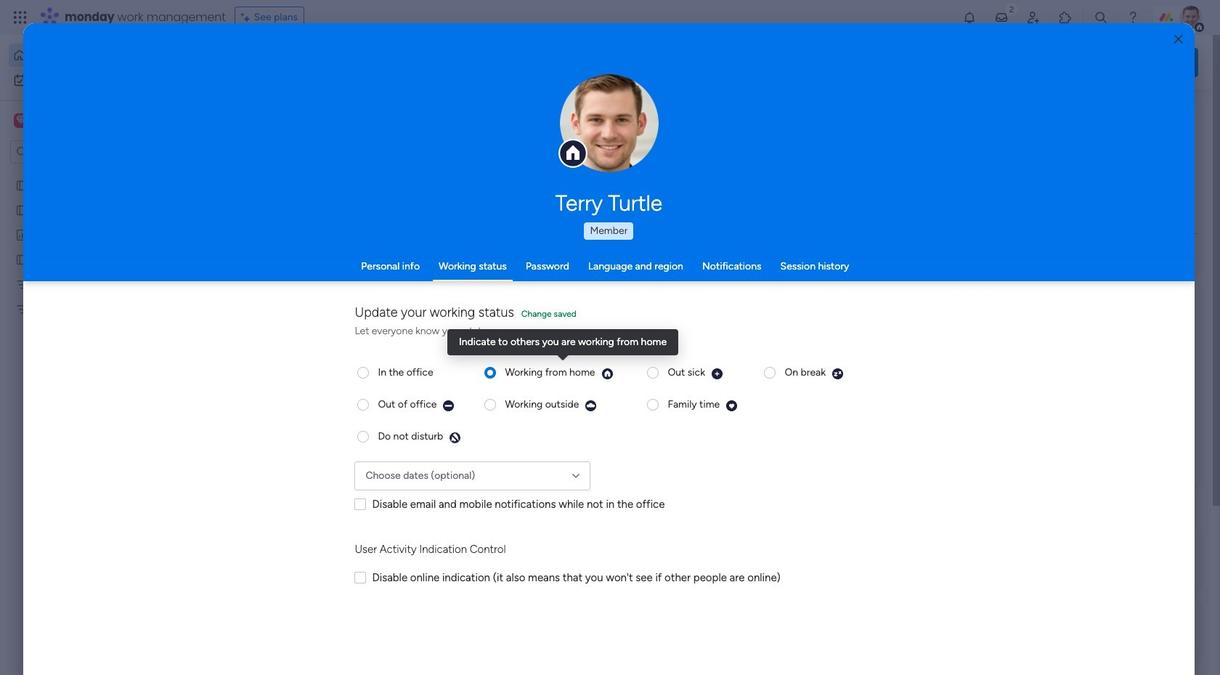 Task type: vqa. For each thing, say whether or not it's contained in the screenshot.
Public Dashboard icon to the bottom
yes



Task type: describe. For each thing, give the bounding box(es) containing it.
getting started element
[[981, 530, 1199, 588]]

0 horizontal spatial public dashboard image
[[15, 227, 29, 241]]

add to favorites image for public board image
[[669, 266, 683, 280]]

2 vertical spatial option
[[0, 172, 185, 175]]

1 component image from the left
[[243, 288, 256, 301]]

2 element
[[371, 547, 388, 565]]

add to favorites image for public dashboard image within quick search results "list box"
[[906, 266, 921, 280]]

0 horizontal spatial preview image
[[449, 431, 462, 444]]

workspace selection element
[[14, 112, 121, 131]]

invite members image
[[1027, 10, 1041, 25]]

1 vertical spatial option
[[9, 68, 177, 92]]

workspace image
[[16, 113, 26, 129]]

help image
[[1126, 10, 1141, 25]]

2 image
[[1006, 1, 1019, 17]]

component image for public dashboard image within quick search results "list box"
[[718, 288, 731, 301]]

0 vertical spatial option
[[9, 44, 177, 67]]



Task type: locate. For each thing, give the bounding box(es) containing it.
1 horizontal spatial add to favorites image
[[906, 266, 921, 280]]

1 add to favorites image from the left
[[669, 266, 683, 280]]

update feed image
[[995, 10, 1009, 25]]

workspace image
[[14, 113, 28, 129]]

1 vertical spatial preview image
[[449, 431, 462, 444]]

option
[[9, 44, 177, 67], [9, 68, 177, 92], [0, 172, 185, 175]]

add to favorites image
[[669, 266, 683, 280], [906, 266, 921, 280]]

public board image
[[15, 178, 29, 192], [15, 203, 29, 217], [15, 252, 29, 266], [243, 265, 259, 281]]

help center element
[[981, 599, 1199, 657]]

0 horizontal spatial add to favorites image
[[669, 266, 683, 280]]

remove from favorites image
[[431, 266, 445, 280]]

select product image
[[13, 10, 28, 25]]

search everything image
[[1094, 10, 1109, 25]]

public dashboard image inside quick search results "list box"
[[718, 265, 734, 281]]

2 horizontal spatial component image
[[718, 288, 731, 301]]

2 component image from the left
[[480, 288, 493, 301]]

see plans image
[[241, 9, 254, 25]]

preview image
[[601, 367, 614, 380], [711, 367, 724, 380], [832, 367, 844, 380], [443, 399, 455, 412], [726, 399, 738, 412]]

3 component image from the left
[[718, 288, 731, 301]]

1 horizontal spatial component image
[[480, 288, 493, 301]]

add to favorites image
[[431, 444, 445, 458]]

quick search results list box
[[225, 136, 946, 506]]

2 add to favorites image from the left
[[906, 266, 921, 280]]

Search in workspace field
[[31, 144, 121, 160]]

terry turtle image
[[1180, 6, 1203, 29]]

notifications image
[[963, 10, 977, 25]]

preview image
[[585, 399, 598, 412], [449, 431, 462, 444]]

0 vertical spatial preview image
[[585, 399, 598, 412]]

1 vertical spatial public dashboard image
[[718, 265, 734, 281]]

list box
[[0, 170, 185, 517]]

1 horizontal spatial preview image
[[585, 399, 598, 412]]

0 horizontal spatial component image
[[243, 288, 256, 301]]

1 horizontal spatial public dashboard image
[[718, 265, 734, 281]]

component image for public board image
[[480, 288, 493, 301]]

monday marketplace image
[[1059, 10, 1073, 25]]

component image
[[243, 288, 256, 301], [480, 288, 493, 301], [718, 288, 731, 301]]

public dashboard image
[[15, 227, 29, 241], [718, 265, 734, 281]]

close image
[[1175, 34, 1184, 45]]

public board image
[[480, 265, 496, 281]]

dapulse x slim image
[[1177, 105, 1195, 123]]

0 vertical spatial public dashboard image
[[15, 227, 29, 241]]



